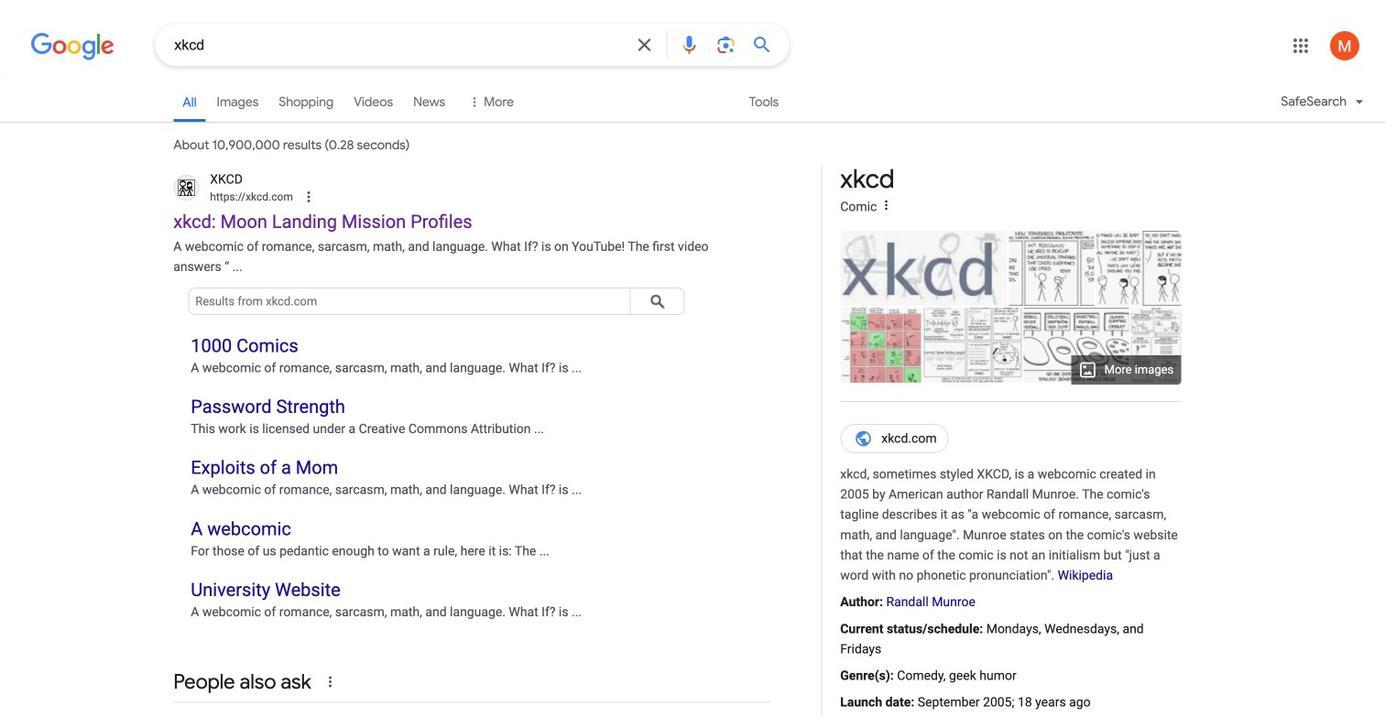 Task type: locate. For each thing, give the bounding box(es) containing it.
heading
[[840, 165, 895, 194]]

search icon image
[[643, 288, 671, 315]]

google image
[[30, 33, 115, 60]]

search by image image
[[715, 34, 737, 56]]

navigation
[[0, 81, 1385, 126]]

more options image
[[877, 196, 896, 214], [879, 198, 894, 212]]

search by voice image
[[678, 34, 700, 56]]

xkcd: what to do image
[[840, 306, 922, 386]]

xkcd: standards image
[[985, 231, 1118, 306]]

xkcd.com/s/0b7742.png image
[[840, 231, 1007, 306]]

None text field
[[210, 189, 293, 205]]

None search field
[[0, 23, 789, 66]]

xkcd: scientific briefing image
[[1043, 231, 1234, 306]]

xkcd: password strength image
[[924, 306, 1022, 386]]



Task type: describe. For each thing, give the bounding box(es) containing it.
xkcd: mnemonics image
[[1131, 307, 1181, 385]]

xkcd: field topology image
[[1011, 308, 1143, 383]]

Results from xkcd.com text field
[[188, 288, 631, 315]]

Search text field
[[174, 35, 622, 58]]



Task type: vqa. For each thing, say whether or not it's contained in the screenshot.
8804 E Broadway Blvd, Tucson, Az 85710 field
no



